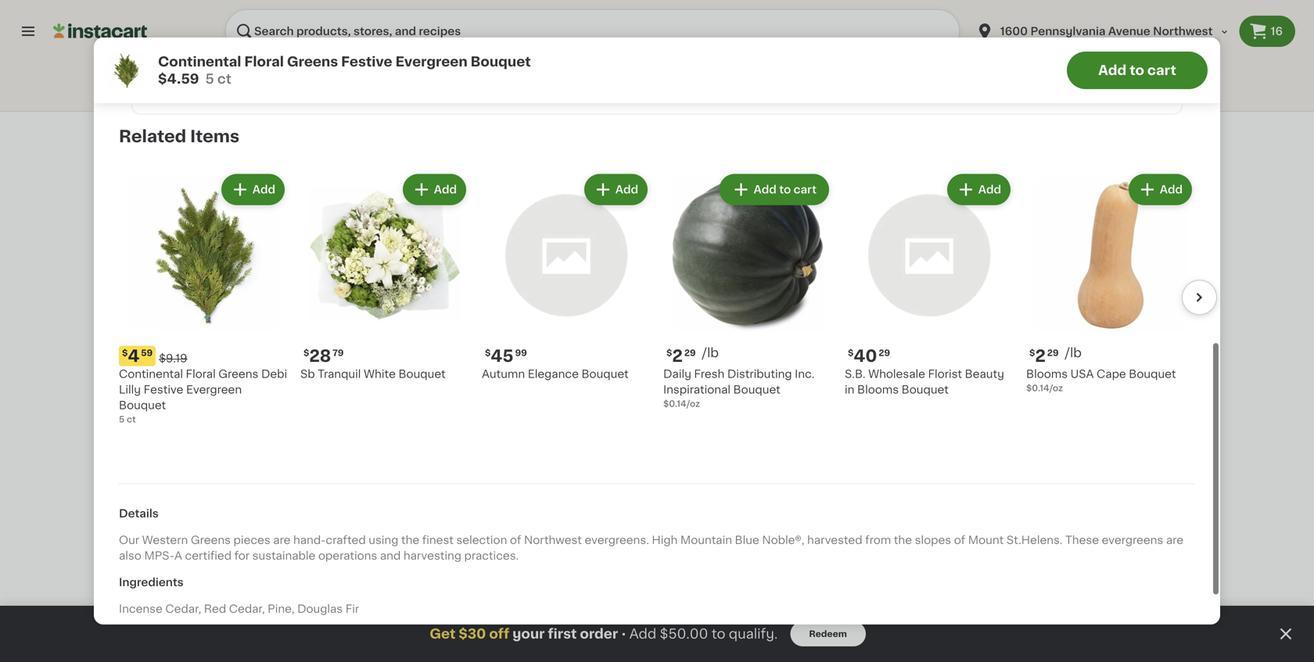 Task type: locate. For each thing, give the bounding box(es) containing it.
/lb for autumn
[[1113, 273, 1129, 286]]

$9.19
[[209, 280, 238, 291], [338, 280, 367, 291], [596, 280, 625, 291], [725, 280, 754, 291], [159, 353, 187, 364]]

3 750 from the left
[[685, 624, 702, 633]]

debi inside the debi lilly festive holiday greens
[[685, 295, 711, 306]]

bouquet inside "continental floral greens debi lilly festive evergreen bouquet"
[[427, 342, 474, 353]]

2 $ 4 59 from the left
[[430, 275, 461, 291]]

79 right 28
[[333, 349, 344, 358]]

show all
[[1111, 108, 1158, 118]]

750 right qualify.
[[815, 624, 831, 633]]

0 vertical spatial to
[[1130, 64, 1145, 77]]

1 horizontal spatial 99
[[973, 275, 985, 284]]

29 inside $ 40 29
[[879, 349, 890, 358]]

cart
[[1148, 64, 1177, 77], [794, 184, 817, 195]]

evergreens
[[1102, 535, 1164, 546]]

$0.14/oz down 'flower'
[[1027, 384, 1063, 393]]

2 add button from the left
[[404, 176, 465, 204]]

$30 right under
[[378, 96, 413, 113]]

0 horizontal spatial the
[[401, 535, 420, 546]]

magnolia
[[556, 295, 607, 306]]

bouquet inside daily fresh distributing inc. inspirational bouquet $0.14/oz
[[734, 385, 781, 396]]

$ inside $ 33 59
[[430, 558, 436, 566]]

blooms down wholesale
[[858, 385, 899, 396]]

1 cedar, from the left
[[165, 604, 201, 615]]

0 vertical spatial blooms
[[1027, 369, 1068, 380]]

750 ml inside 750 ml button
[[815, 624, 844, 633]]

2 up inspirational on the right bottom of page
[[672, 348, 683, 365]]

cedar,
[[165, 604, 201, 615], [229, 604, 265, 615]]

daily down 14
[[944, 295, 972, 306]]

$2.29 per pound element up 'cape'
[[1027, 346, 1196, 367]]

3 $ 4 59 from the left
[[559, 275, 590, 291]]

in inside s.b. wholesale florist beauty in blooms bouquet
[[845, 385, 855, 396]]

0 horizontal spatial $ 44 79
[[172, 557, 214, 573]]

1 horizontal spatial autumn
[[1120, 295, 1163, 306]]

of left mount
[[954, 535, 966, 546]]

2 horizontal spatial fresh
[[974, 295, 1005, 306]]

0 horizontal spatial daily
[[664, 369, 692, 380]]

many in stock button
[[944, 426, 1066, 638]]

bourbon
[[215, 593, 262, 604]]

1 horizontal spatial in
[[986, 624, 994, 633]]

/lb for fresh
[[702, 347, 719, 360]]

bakery
[[457, 40, 495, 51]]

44 down 'hand-'
[[307, 557, 331, 573]]

add to cart inside item carousel region
[[754, 184, 817, 195]]

get
[[430, 628, 456, 641]]

autumn down $6.89 per pound element
[[1120, 295, 1163, 306]]

debi
[[685, 295, 711, 306], [470, 311, 496, 322], [261, 369, 287, 380]]

product group containing 45
[[482, 171, 651, 382]]

tulip
[[815, 295, 841, 306]]

1 horizontal spatial cart
[[1148, 64, 1177, 77]]

1 horizontal spatial $0.14/oz
[[1027, 384, 1063, 393]]

our western greens pieces are hand-crafted using the finest selection of northwest evergreens. high mountain blue noble®, harvested from the slopes of mount st.helens. these evergreens are also mps-a certified for sustainable operations and harvesting practices.
[[119, 535, 1184, 562]]

fresh inside daily fresh distributing flower garden bouquet
[[974, 295, 1005, 306]]

blooms inside s.b. wholesale florist beauty in blooms bouquet
[[858, 385, 899, 396]]

1 vertical spatial debi
[[470, 311, 496, 322]]

1 vertical spatial distributing
[[728, 369, 792, 380]]

1 $ 44 79 from the left
[[172, 557, 214, 573]]

show
[[1111, 108, 1142, 118]]

continental floral greens festive evergreen bouquet 5 ct down shop now
[[151, 40, 299, 79]]

1 horizontal spatial are
[[1167, 535, 1184, 546]]

daily fresh distributing inc. inspirational bouquet $0.14/oz
[[664, 369, 815, 408]]

$9.19 up christmas
[[209, 280, 238, 291]]

0 horizontal spatial add to cart
[[754, 184, 817, 195]]

pieces
[[234, 535, 270, 546]]

0 horizontal spatial add to cart button
[[721, 176, 828, 204]]

shop now link
[[156, 0, 1158, 48]]

s.b.
[[845, 369, 866, 380]]

1 vertical spatial 99
[[515, 349, 527, 358]]

autumn down 45
[[482, 369, 525, 380]]

bouquet inside floral autumn glow bouquet $0.43/oz
[[1073, 311, 1120, 322]]

0 horizontal spatial 99
[[515, 349, 527, 358]]

daily fresh distributing flower garden bouquet
[[944, 295, 1048, 338]]

750 inside knob creek kentucky straight bourbon whiskey 750 ml
[[169, 624, 186, 633]]

0 horizontal spatial debi
[[261, 369, 287, 380]]

ml inside knob creek kentucky straight bourbon whiskey 750 ml
[[188, 624, 199, 633]]

wholesale
[[869, 369, 926, 380]]

1 horizontal spatial blooms
[[1027, 369, 1068, 380]]

item carousel region for related items
[[97, 165, 1217, 446]]

1 horizontal spatial 750 ml
[[685, 624, 715, 633]]

1 vertical spatial $0.14/oz
[[664, 400, 700, 408]]

balducci's
[[213, 118, 269, 129]]

99 for 45
[[515, 349, 527, 358]]

continental inside continental floral greens festive evergreen bouquet $4.59 5 ct
[[158, 55, 241, 68]]

$0.14/oz down inspirational on the right bottom of page
[[664, 400, 700, 408]]

distributing
[[944, 311, 1008, 322], [728, 369, 792, 380]]

in
[[845, 385, 855, 396], [986, 624, 994, 633]]

11
[[823, 275, 838, 291]]

lb
[[190, 326, 198, 335]]

$9.19 right the 4 59 on the left top of the page
[[338, 280, 367, 291]]

0 horizontal spatial blooms
[[858, 385, 899, 396]]

/lb inside $6.89 per pound element
[[1113, 273, 1129, 286]]

retail button
[[1091, 66, 1158, 111]]

$ 2 29 down 'flower'
[[1030, 348, 1059, 365]]

debi up 45
[[470, 311, 496, 322]]

4 $ 4 59 from the left
[[689, 275, 719, 291]]

1 horizontal spatial $ 44 79
[[301, 557, 343, 573]]

99 right 14
[[973, 275, 985, 284]]

$9.19 up the debi lilly festive holiday greens
[[725, 280, 754, 291]]

2 of from the left
[[954, 535, 966, 546]]

0 horizontal spatial autumn
[[482, 369, 525, 380]]

6
[[1082, 275, 1093, 291]]

1 horizontal spatial add to cart button
[[1067, 52, 1208, 89]]

$ 4 59 up 'dl'
[[172, 275, 203, 291]]

floral down lb
[[186, 369, 216, 380]]

evergreen
[[396, 55, 468, 68], [194, 55, 249, 66], [169, 311, 225, 322], [298, 327, 354, 338], [470, 327, 525, 338], [186, 385, 242, 396]]

label
[[761, 593, 791, 604]]

debi inside "continental floral greens debi lilly festive evergreen bouquet"
[[470, 311, 496, 322]]

1 44 from the left
[[178, 557, 201, 573]]

2 vertical spatial lilly
[[119, 385, 141, 396]]

festive inside "continental floral greens debi lilly festive evergreen bouquet"
[[427, 327, 467, 338]]

1 vertical spatial cart
[[794, 184, 817, 195]]

evergreen inside "continental floral greens debi lilly festive evergreen bouquet"
[[470, 327, 525, 338]]

distributing left the inc.
[[728, 369, 792, 380]]

2 horizontal spatial 750 ml
[[815, 624, 844, 633]]

0 vertical spatial add to cart button
[[1067, 52, 1208, 89]]

1 vertical spatial add to cart
[[754, 184, 817, 195]]

750 down the blended
[[685, 624, 702, 633]]

2 for daily
[[672, 348, 683, 365]]

1 horizontal spatial add to cart
[[1099, 64, 1177, 77]]

1 horizontal spatial daily
[[944, 295, 972, 306]]

0 horizontal spatial 44
[[178, 557, 201, 573]]

1 add button from the left
[[223, 176, 283, 204]]

59 inside $ 4 59 $9.19 continental floral greens debi lilly festive evergreen bouquet 5 ct
[[141, 349, 153, 358]]

white
[[364, 369, 396, 380]]

1 horizontal spatial $2.29 per pound element
[[1027, 346, 1196, 367]]

1 horizontal spatial debi
[[470, 311, 496, 322]]

3 ml from the left
[[704, 624, 715, 633]]

the right using
[[401, 535, 420, 546]]

0 horizontal spatial $30
[[378, 96, 413, 113]]

$30 left off
[[459, 628, 486, 641]]

29 right 40
[[879, 349, 890, 358]]

750 ml right qualify.
[[815, 624, 844, 633]]

4 for debi lilly festive holiday greens
[[694, 275, 706, 291]]

autumn
[[1120, 295, 1163, 306], [482, 369, 525, 380]]

2 $2.29 per pound element from the left
[[1027, 346, 1196, 367]]

2 horizontal spatial 29
[[1048, 349, 1059, 358]]

10
[[815, 311, 824, 319]]

0 horizontal spatial fresh
[[198, 96, 248, 113]]

floral up the $ 45 99
[[494, 295, 524, 306]]

add
[[1099, 64, 1127, 77], [253, 184, 275, 195], [434, 184, 457, 195], [616, 184, 638, 195], [754, 184, 777, 195], [979, 184, 1002, 195], [1160, 184, 1183, 195], [630, 628, 657, 641]]

0 vertical spatial autumn
[[1120, 295, 1163, 306]]

1 horizontal spatial 2
[[1035, 348, 1046, 365]]

cedar, down kentucky
[[229, 604, 265, 615]]

$ 2 29 up inspirational on the right bottom of page
[[667, 348, 696, 365]]

johnnie
[[685, 578, 730, 589]]

0 vertical spatial lilly
[[714, 295, 736, 306]]

0 horizontal spatial of
[[510, 535, 521, 546]]

0 horizontal spatial 750 ml
[[427, 624, 457, 633]]

4
[[178, 275, 190, 291], [307, 275, 319, 291], [436, 275, 448, 291], [565, 275, 577, 291], [694, 275, 706, 291], [128, 348, 139, 365]]

lilly
[[714, 295, 736, 306], [499, 311, 521, 322], [119, 385, 141, 396]]

1 horizontal spatial lilly
[[499, 311, 521, 322]]

item carousel region containing 44
[[139, 426, 1196, 654]]

2 2 from the left
[[1035, 348, 1046, 365]]

0 horizontal spatial distributing
[[728, 369, 792, 380]]

1 horizontal spatial to
[[779, 184, 791, 195]]

magnolia consumer bunch
[[556, 295, 667, 322]]

pine,
[[268, 604, 295, 615]]

continental floral greens festive evergreen bouquet 5 ct
[[151, 40, 299, 79], [298, 295, 404, 350]]

ct inside $ 4 59 $9.19 continental floral greens debi lilly festive evergreen bouquet 5 ct
[[127, 416, 136, 424]]

$6.89 per pound element
[[1073, 273, 1196, 293]]

daily inside daily fresh distributing flower garden bouquet
[[944, 295, 972, 306]]

evergreen down lb
[[186, 385, 242, 396]]

2 44 from the left
[[307, 557, 331, 573]]

1 horizontal spatial /lb
[[1065, 347, 1082, 360]]

add button
[[223, 176, 283, 204], [404, 176, 465, 204], [586, 176, 646, 204], [949, 176, 1009, 204], [1130, 176, 1191, 204]]

0 vertical spatial in
[[845, 385, 855, 396]]

2 cedar, from the left
[[229, 604, 265, 615]]

$ inside $ 14 99
[[947, 275, 952, 284]]

/lb right the 89
[[1113, 273, 1129, 286]]

from
[[865, 535, 891, 546]]

at
[[198, 118, 210, 129]]

0 horizontal spatial are
[[273, 535, 291, 546]]

$9.19 for debi lilly festive holiday greens
[[725, 280, 754, 291]]

floral up flowers
[[244, 55, 284, 68]]

fresh for daily fresh distributing flower garden bouquet
[[974, 295, 1005, 306]]

2 horizontal spatial debi
[[685, 295, 711, 306]]

4 ml from the left
[[833, 624, 844, 633]]

now
[[227, 12, 251, 23]]

4 add button from the left
[[949, 176, 1009, 204]]

fresh down $ 14 99
[[974, 295, 1005, 306]]

1 ml from the left
[[188, 624, 199, 633]]

add button for $9.19
[[223, 176, 283, 204]]

product group containing 28
[[300, 171, 469, 382]]

/lb up usa
[[1065, 347, 1082, 360]]

750 ml button
[[815, 426, 937, 635]]

1 horizontal spatial of
[[954, 535, 966, 546]]

are right evergreens
[[1167, 535, 1184, 546]]

$ 4 59 up "continental floral greens debi lilly festive evergreen bouquet"
[[430, 275, 461, 291]]

0 vertical spatial debi
[[685, 295, 711, 306]]

black
[[728, 593, 758, 604]]

40
[[854, 348, 877, 365]]

0 horizontal spatial 29
[[685, 349, 696, 358]]

bouquet inside continental floral greens festive evergreen bouquet $4.59 5 ct
[[471, 55, 531, 68]]

$9.19 inside $ 4 59 $9.19 continental floral greens debi lilly festive evergreen bouquet 5 ct
[[159, 353, 187, 364]]

79 inside $ 28 79
[[333, 349, 344, 358]]

blooms left usa
[[1027, 369, 1068, 380]]

2 $ 2 29 from the left
[[1030, 348, 1059, 365]]

ingredients
[[119, 578, 184, 589]]

99 right 45
[[515, 349, 527, 358]]

750 left off
[[427, 624, 444, 633]]

750 ml
[[427, 624, 457, 633], [685, 624, 715, 633], [815, 624, 844, 633]]

0 horizontal spatial to
[[712, 628, 726, 641]]

44 for 1.75 l
[[307, 557, 331, 573]]

/lb
[[1113, 273, 1129, 286], [702, 347, 719, 360], [1065, 347, 1082, 360]]

$2.29 per pound element
[[664, 346, 833, 367], [1027, 346, 1196, 367]]

1 vertical spatial blooms
[[858, 385, 899, 396]]

2 horizontal spatial /lb
[[1113, 273, 1129, 286]]

99 inside the $ 45 99
[[515, 349, 527, 358]]

floral down now
[[218, 40, 248, 51]]

$9.19 for magnolia consumer bunch
[[596, 280, 625, 291]]

59 inside the 4 59
[[320, 275, 332, 284]]

evergreen up 45
[[470, 327, 525, 338]]

a
[[174, 551, 182, 562]]

distributing inside daily fresh distributing flower garden bouquet
[[944, 311, 1008, 322]]

fresh up inspirational on the right bottom of page
[[694, 369, 725, 380]]

29 down 'flower'
[[1048, 349, 1059, 358]]

fresh up balducci's
[[198, 96, 248, 113]]

1 $ 4 59 from the left
[[172, 275, 203, 291]]

4 59
[[307, 275, 332, 291]]

in inside many in stock button
[[986, 624, 994, 633]]

750 ml down the blended
[[685, 624, 715, 633]]

elegance
[[528, 369, 579, 380]]

79 for sb tranquil white bouquet
[[333, 349, 344, 358]]

shop
[[194, 12, 224, 23]]

1 vertical spatial to
[[779, 184, 791, 195]]

$0.14/oz
[[1027, 384, 1063, 393], [664, 400, 700, 408]]

$ 4 59 up the magnolia
[[559, 275, 590, 291]]

1 $ 2 29 from the left
[[667, 348, 696, 365]]

northwest
[[524, 535, 582, 546]]

daily for daily fresh distributing flower garden bouquet
[[944, 295, 972, 306]]

0 vertical spatial distributing
[[944, 311, 1008, 322]]

are up sustainable on the left bottom
[[273, 535, 291, 546]]

ml
[[188, 624, 199, 633], [446, 624, 457, 633], [704, 624, 715, 633], [833, 624, 844, 633]]

daily up inspirational on the right bottom of page
[[664, 369, 692, 380]]

0 horizontal spatial in
[[845, 385, 855, 396]]

stock
[[996, 624, 1021, 633]]

walker
[[733, 578, 769, 589]]

750 inside button
[[815, 624, 831, 633]]

hand-
[[293, 535, 326, 546]]

whisky
[[685, 625, 725, 636]]

sb tranquil white bouquet
[[300, 369, 446, 380]]

to inside treatment tracker modal dialog
[[712, 628, 726, 641]]

$ inside the $ 45 99
[[485, 349, 491, 358]]

the right from
[[894, 535, 912, 546]]

$9.19 down 0.75
[[159, 353, 187, 364]]

79 for knob creek kentucky straight bourbon whiskey
[[203, 558, 214, 566]]

distributing for inspirational
[[728, 369, 792, 380]]

79 up creek
[[203, 558, 214, 566]]

1 horizontal spatial the
[[894, 535, 912, 546]]

evergreens.
[[585, 535, 649, 546]]

1 horizontal spatial distributing
[[944, 311, 1008, 322]]

fresh inside daily fresh distributing inc. inspirational bouquet $0.14/oz
[[694, 369, 725, 380]]

1 horizontal spatial $ 2 29
[[1030, 348, 1059, 365]]

flower
[[1011, 311, 1048, 322]]

$ 2 29
[[667, 348, 696, 365], [1030, 348, 1059, 365]]

continental floral greens festive evergreen bouquet 5 ct down the 4 59 on the left top of the page
[[298, 295, 404, 350]]

product group
[[169, 143, 292, 337], [298, 143, 421, 352], [556, 143, 679, 324], [685, 143, 808, 324], [944, 143, 1066, 340], [1073, 143, 1196, 337], [119, 171, 288, 426], [300, 171, 469, 382], [482, 171, 651, 382], [664, 171, 833, 410], [845, 171, 1014, 398], [1027, 171, 1196, 395]]

instacart image
[[53, 22, 147, 41]]

2 are from the left
[[1167, 535, 1184, 546]]

red
[[204, 604, 226, 615]]

$9.19 for dl christmas evergreen bouquet
[[209, 280, 238, 291]]

2 750 from the left
[[427, 624, 444, 633]]

1 29 from the left
[[685, 349, 696, 358]]

product group containing 6
[[1073, 143, 1196, 337]]

/lb down holiday
[[702, 347, 719, 360]]

$4.59 original price: $9.19 element
[[169, 273, 292, 293], [298, 273, 421, 293], [427, 273, 550, 293], [556, 273, 679, 293], [685, 273, 808, 293], [119, 346, 288, 367]]

ml inside button
[[833, 624, 844, 633]]

$ 28 79
[[304, 348, 344, 365]]

using
[[369, 535, 399, 546]]

0 horizontal spatial $2.29 per pound element
[[664, 346, 833, 367]]

debi left "sb"
[[261, 369, 287, 380]]

evergreen up oz
[[396, 55, 468, 68]]

carousel region
[[150, 0, 1164, 71]]

ct inside continental floral greens festive evergreen bouquet $4.59 5 ct
[[217, 72, 232, 86]]

continental inside "continental floral greens debi lilly festive evergreen bouquet"
[[427, 295, 491, 306]]

2 29 from the left
[[879, 349, 890, 358]]

flowers
[[252, 96, 318, 113]]

continental inside $ 4 59 $9.19 continental floral greens debi lilly festive evergreen bouquet 5 ct
[[119, 369, 183, 380]]

daily for daily fresh distributing inc. inspirational bouquet $0.14/oz
[[664, 369, 692, 380]]

greens inside the debi lilly festive holiday greens
[[730, 311, 770, 322]]

many in stock
[[959, 624, 1021, 633]]

$
[[172, 275, 178, 284], [430, 275, 436, 284], [559, 275, 565, 284], [689, 275, 694, 284], [818, 275, 823, 284], [947, 275, 952, 284], [1076, 275, 1082, 284], [122, 349, 128, 358], [304, 349, 309, 358], [485, 349, 491, 358], [667, 349, 672, 358], [848, 349, 854, 358], [1030, 349, 1035, 358], [172, 558, 178, 566], [301, 558, 307, 566], [430, 558, 436, 566]]

evergreen up lb
[[169, 311, 225, 322]]

cedar, down knob at the left bottom
[[165, 604, 201, 615]]

1 $2.29 per pound element from the left
[[664, 346, 833, 367]]

kentucky
[[236, 578, 288, 589]]

0 horizontal spatial $ 2 29
[[667, 348, 696, 365]]

$2.29 per pound element for cape
[[1027, 346, 1196, 367]]

festive inside $ 4 59 $9.19 continental floral greens debi lilly festive evergreen bouquet 5 ct
[[144, 385, 183, 396]]

44 up knob at the left bottom
[[178, 557, 201, 573]]

christmas
[[187, 295, 244, 306]]

1 vertical spatial $30
[[459, 628, 486, 641]]

750 down whiskey
[[169, 624, 186, 633]]

1 2 from the left
[[672, 348, 683, 365]]

0 vertical spatial cart
[[1148, 64, 1177, 77]]

inspirational
[[664, 385, 731, 396]]

0 vertical spatial $30
[[378, 96, 413, 113]]

distributing up the garden
[[944, 311, 1008, 322]]

joyfull
[[417, 40, 454, 51]]

$ 6 89
[[1076, 275, 1106, 291]]

show all link
[[1111, 105, 1158, 121]]

0 vertical spatial daily
[[944, 295, 972, 306]]

$ 4 59 up holiday
[[689, 275, 719, 291]]

29 up inspirational on the right bottom of page
[[685, 349, 696, 358]]

1 750 from the left
[[169, 624, 186, 633]]

1 horizontal spatial 44
[[307, 557, 331, 573]]

bouquet
[[471, 55, 531, 68], [252, 55, 299, 66], [227, 311, 275, 322], [1073, 311, 1120, 322], [357, 327, 404, 338], [987, 327, 1034, 338], [427, 342, 474, 353], [399, 369, 446, 380], [582, 369, 629, 380], [1129, 369, 1176, 380], [734, 385, 781, 396], [902, 385, 949, 396], [119, 400, 166, 411]]

usa
[[1071, 369, 1094, 380]]

add button for 40
[[949, 176, 1009, 204]]

of up practices.
[[510, 535, 521, 546]]

3 29 from the left
[[1048, 349, 1059, 358]]

0 horizontal spatial 2
[[672, 348, 683, 365]]

$ 44 79 up knob at the left bottom
[[172, 557, 214, 573]]

3 750 ml from the left
[[815, 624, 844, 633]]

0 horizontal spatial cart
[[794, 184, 817, 195]]

$ inside $ 28 79
[[304, 349, 309, 358]]

$9.19 for continental floral greens festive evergreen bouquet
[[338, 280, 367, 291]]

add to cart
[[1099, 64, 1177, 77], [754, 184, 817, 195]]

fresh inside fresh flowers under $30 at balducci's
[[198, 96, 248, 113]]

2 vertical spatial fresh
[[694, 369, 725, 380]]

1 vertical spatial autumn
[[482, 369, 525, 380]]

2 vertical spatial to
[[712, 628, 726, 641]]

$ 11 tulip 10 ct
[[815, 275, 841, 319]]

0 vertical spatial $0.14/oz
[[1027, 384, 1063, 393]]

1 horizontal spatial cedar,
[[229, 604, 265, 615]]

1 vertical spatial fresh
[[974, 295, 1005, 306]]

bouquet inside daily fresh distributing flower garden bouquet
[[987, 327, 1034, 338]]

debi up holiday
[[685, 295, 711, 306]]

4 750 from the left
[[815, 624, 831, 633]]

0 vertical spatial add to cart
[[1099, 64, 1177, 77]]

your
[[513, 628, 545, 641]]

59
[[191, 275, 203, 284], [320, 275, 332, 284], [449, 275, 461, 284], [578, 275, 590, 284], [708, 275, 719, 284], [141, 349, 153, 358], [460, 558, 471, 566]]

99 for 14
[[973, 275, 985, 284]]

floral up white
[[365, 295, 395, 306]]

$2.29 per pound element up daily fresh distributing inc. inspirational bouquet $0.14/oz
[[664, 346, 833, 367]]

distributing inside daily fresh distributing inc. inspirational bouquet $0.14/oz
[[728, 369, 792, 380]]

0 vertical spatial fresh
[[198, 96, 248, 113]]

1 vertical spatial lilly
[[499, 311, 521, 322]]

99 inside $ 14 99
[[973, 275, 985, 284]]

$ inside $ 4 59 $9.19 continental floral greens debi lilly festive evergreen bouquet 5 ct
[[122, 349, 128, 358]]

$50.00
[[660, 628, 708, 641]]

0 horizontal spatial /lb
[[702, 347, 719, 360]]

0 horizontal spatial lilly
[[119, 385, 141, 396]]

item carousel region
[[139, 143, 1196, 353], [97, 165, 1217, 446], [139, 426, 1196, 654]]

0 horizontal spatial $0.14/oz
[[664, 400, 700, 408]]

in down the s.b.
[[845, 385, 855, 396]]

$9.19 up magnolia consumer bunch
[[596, 280, 625, 291]]

1 vertical spatial continental floral greens festive evergreen bouquet 5 ct
[[298, 295, 404, 350]]

$ 44 79 down 'hand-'
[[301, 557, 343, 573]]

2 $ 44 79 from the left
[[301, 557, 343, 573]]

practices.
[[464, 551, 519, 562]]

79 down crafted
[[332, 558, 343, 566]]

0 vertical spatial 99
[[973, 275, 985, 284]]

750 ml left off
[[427, 624, 457, 633]]

3 add button from the left
[[586, 176, 646, 204]]

in left stock
[[986, 624, 994, 633]]

1 horizontal spatial $30
[[459, 628, 486, 641]]

0 horizontal spatial cedar,
[[165, 604, 201, 615]]

floral inside "continental floral greens debi lilly festive evergreen bouquet"
[[494, 295, 524, 306]]

daily inside daily fresh distributing inc. inspirational bouquet $0.14/oz
[[664, 369, 692, 380]]

2 horizontal spatial lilly
[[714, 295, 736, 306]]

debi lilly festive holiday greens
[[685, 295, 779, 322]]

2 vertical spatial debi
[[261, 369, 287, 380]]

1 vertical spatial in
[[986, 624, 994, 633]]

1 horizontal spatial 29
[[879, 349, 890, 358]]

1 vertical spatial daily
[[664, 369, 692, 380]]

evergreen inside $ 4 59 $9.19 continental floral greens debi lilly festive evergreen bouquet 5 ct
[[186, 385, 242, 396]]

dl christmas evergreen bouquet 0.75 lb
[[169, 295, 275, 335]]

2 down 'flower'
[[1035, 348, 1046, 365]]

1 horizontal spatial fresh
[[694, 369, 725, 380]]



Task type: vqa. For each thing, say whether or not it's contained in the screenshot.


Task type: describe. For each thing, give the bounding box(es) containing it.
double
[[685, 593, 725, 604]]

$ inside $ 11 tulip 10 ct
[[818, 275, 823, 284]]

1.75
[[298, 593, 314, 602]]

redeem button
[[791, 622, 866, 647]]

bouquet inside $ 4 59 $9.19 continental floral greens debi lilly festive evergreen bouquet 5 ct
[[119, 400, 166, 411]]

certified
[[185, 551, 232, 562]]

ct inside $ 11 tulip 10 ct
[[826, 311, 835, 319]]

evergreen inside dl christmas evergreen bouquet 0.75 lb
[[169, 311, 225, 322]]

lilly inside the debi lilly festive holiday greens
[[714, 295, 736, 306]]

retail
[[1112, 93, 1137, 101]]

$ 44 79 for 1.75 l
[[301, 557, 343, 573]]

all
[[1145, 108, 1158, 118]]

$ 2 29 for blooms
[[1030, 348, 1059, 365]]

mount
[[968, 535, 1004, 546]]

lilly inside $ 4 59 $9.19 continental floral greens debi lilly festive evergreen bouquet 5 ct
[[119, 385, 141, 396]]

29 for daily
[[685, 349, 696, 358]]

high
[[652, 535, 678, 546]]

evergreen up $ 28 79
[[298, 327, 354, 338]]

29 for blooms
[[1048, 349, 1059, 358]]

inc.
[[795, 369, 815, 380]]

treatment tracker modal dialog
[[0, 606, 1314, 663]]

bouquet inside dl christmas evergreen bouquet 0.75 lb
[[227, 311, 275, 322]]

johnnie walker double black label blended scotch whisky
[[685, 578, 791, 636]]

original
[[498, 40, 541, 51]]

distributing for garden
[[944, 311, 1008, 322]]

5 add button from the left
[[1130, 176, 1191, 204]]

1 of from the left
[[510, 535, 521, 546]]

evergreen down shop now
[[194, 55, 249, 66]]

s.b. wholesale florist beauty in blooms bouquet
[[845, 369, 1005, 396]]

1 vertical spatial add to cart button
[[721, 176, 828, 204]]

liquor
[[288, 379, 340, 395]]

blooms inside blooms usa cape bouquet $0.14/oz
[[1027, 369, 1068, 380]]

$4.59
[[158, 72, 199, 86]]

4 inside $ 4 59 $9.19 continental floral greens debi lilly festive evergreen bouquet 5 ct
[[128, 348, 139, 365]]

slopes
[[915, 535, 952, 546]]

details
[[119, 509, 159, 520]]

$ inside $ 40 29
[[848, 349, 854, 358]]

add inside treatment tracker modal dialog
[[630, 628, 657, 641]]

festive inside the debi lilly festive holiday greens
[[739, 295, 779, 306]]

$30 inside fresh flowers under $30 at balducci's
[[378, 96, 413, 113]]

blooms usa cape bouquet $0.14/oz
[[1027, 369, 1176, 393]]

order
[[580, 628, 618, 641]]

$ 4 59 for continental floral greens debi lilly festive evergreen bouquet
[[430, 275, 461, 291]]

/lb for usa
[[1065, 347, 1082, 360]]

related items
[[119, 128, 239, 145]]

•
[[621, 628, 626, 641]]

redeem
[[809, 630, 847, 639]]

79 for 1.75 l
[[332, 558, 343, 566]]

continental floral greens festive evergreen bouquet $4.59 5 ct
[[158, 55, 531, 86]]

also
[[119, 551, 141, 562]]

0.75
[[169, 326, 188, 335]]

$ 2 29 for daily
[[667, 348, 696, 365]]

1 are from the left
[[273, 535, 291, 546]]

$ 40 29
[[848, 348, 890, 365]]

floral autumn glow bouquet $0.43/oz
[[1073, 295, 1194, 335]]

festive inside continental floral greens festive evergreen bouquet $4.59 5 ct
[[341, 55, 392, 68]]

$0.43/oz
[[1073, 326, 1112, 335]]

$30 inside treatment tracker modal dialog
[[459, 628, 486, 641]]

2 ml from the left
[[446, 624, 457, 633]]

59 inside $ 33 59
[[460, 558, 471, 566]]

floral inside $ 4 59 $9.19 continental floral greens debi lilly festive evergreen bouquet 5 ct
[[186, 369, 216, 380]]

greens inside our western greens pieces are hand-crafted using the finest selection of northwest evergreens. high mountain blue noble®, harvested from the slopes of mount st.helens. these evergreens are also mps-a certified for sustainable operations and harvesting practices.
[[191, 535, 231, 546]]

greens inside $ 4 59 $9.19 continental floral greens debi lilly festive evergreen bouquet 5 ct
[[219, 369, 258, 380]]

shop categories tab list
[[156, 66, 1158, 111]]

many
[[959, 624, 984, 633]]

mps-
[[144, 551, 174, 562]]

our
[[119, 535, 139, 546]]

cape
[[1097, 369, 1126, 380]]

bouquet inside blooms usa cape bouquet $0.14/oz
[[1129, 369, 1176, 380]]

5 inside continental floral greens festive evergreen bouquet $4.59 5 ct
[[205, 72, 214, 86]]

4 for continental floral greens debi lilly festive evergreen bouquet
[[436, 275, 448, 291]]

knob
[[169, 578, 198, 589]]

bouquet inside s.b. wholesale florist beauty in blooms bouquet
[[902, 385, 949, 396]]

16
[[1271, 26, 1283, 37]]

2 for blooms
[[1035, 348, 1046, 365]]

$ 44 79 for knob creek kentucky straight bourbon whiskey
[[172, 557, 214, 573]]

whiskey
[[169, 609, 216, 620]]

harvested
[[807, 535, 863, 546]]

33
[[436, 557, 458, 573]]

14
[[952, 275, 971, 291]]

greens inside continental floral greens festive evergreen bouquet $4.59 5 ct
[[287, 55, 338, 68]]

blended
[[685, 609, 731, 620]]

florist
[[928, 369, 962, 380]]

product group containing 14
[[944, 143, 1066, 340]]

shelf
[[239, 379, 284, 395]]

shop now
[[194, 12, 251, 23]]

continental floral greens debi lilly festive evergreen bouquet
[[427, 295, 525, 353]]

operations
[[318, 551, 377, 562]]

sustainable
[[252, 551, 316, 562]]

cart inside item carousel region
[[794, 184, 817, 195]]

$ inside $ 6 89
[[1076, 275, 1082, 284]]

bunch
[[556, 311, 592, 322]]

add button for 28
[[404, 176, 465, 204]]

qualify.
[[729, 628, 778, 641]]

fresh for daily fresh distributing inc. inspirational bouquet $0.14/oz
[[694, 369, 725, 380]]

$0.14/oz inside blooms usa cape bouquet $0.14/oz
[[1027, 384, 1063, 393]]

selection
[[457, 535, 507, 546]]

mountain
[[681, 535, 732, 546]]

joyfull bakery original parmesan crisps 3 oz
[[417, 40, 541, 79]]

5 inside $ 4 59 $9.19 continental floral greens debi lilly festive evergreen bouquet 5 ct
[[119, 416, 125, 424]]

lilly inside "continental floral greens debi lilly festive evergreen bouquet"
[[499, 311, 521, 322]]

2 the from the left
[[894, 535, 912, 546]]

greens inside "continental floral greens debi lilly festive evergreen bouquet"
[[427, 311, 467, 322]]

scotch
[[734, 609, 773, 620]]

incense
[[119, 604, 163, 615]]

2 horizontal spatial to
[[1130, 64, 1145, 77]]

45
[[491, 348, 514, 365]]

top-
[[198, 379, 239, 395]]

4 for dl christmas evergreen bouquet
[[178, 275, 190, 291]]

product group containing 40
[[845, 171, 1014, 398]]

$ 45 99
[[485, 348, 527, 365]]

incense cedar, red cedar, pine, douglas fir
[[119, 604, 359, 615]]

dl
[[169, 295, 185, 306]]

glow
[[1166, 295, 1194, 306]]

$ 4 59 for dl christmas evergreen bouquet
[[172, 275, 203, 291]]

1 750 ml from the left
[[427, 624, 457, 633]]

evergreen inside continental floral greens festive evergreen bouquet $4.59 5 ct
[[396, 55, 468, 68]]

first
[[548, 628, 577, 641]]

$0.14/oz inside daily fresh distributing inc. inspirational bouquet $0.14/oz
[[664, 400, 700, 408]]

$2.29 per pound element for distributing
[[664, 346, 833, 367]]

$ 14 99
[[947, 275, 985, 291]]

debi inside $ 4 59 $9.19 continental floral greens debi lilly festive evergreen bouquet 5 ct
[[261, 369, 287, 380]]

28
[[309, 348, 331, 365]]

fresh flowers under $30 at balducci's
[[198, 96, 413, 129]]

item carousel region for top-shelf liquor
[[139, 426, 1196, 654]]

1 the from the left
[[401, 535, 420, 546]]

oz
[[425, 70, 435, 79]]

0 vertical spatial continental floral greens festive evergreen bouquet 5 ct
[[151, 40, 299, 79]]

add button for 45
[[586, 176, 646, 204]]

blue
[[735, 535, 760, 546]]

$ 4 59 $9.19 continental floral greens debi lilly festive evergreen bouquet 5 ct
[[119, 348, 287, 424]]

autumn inside floral autumn glow bouquet $0.43/oz
[[1120, 295, 1163, 306]]

knob creek kentucky straight bourbon whiskey 750 ml
[[169, 578, 288, 633]]

floral inside continental floral greens festive evergreen bouquet $4.59 5 ct
[[244, 55, 284, 68]]

4 for magnolia consumer bunch
[[565, 275, 577, 291]]

44 for knob creek kentucky straight bourbon whiskey
[[178, 557, 201, 573]]

off
[[489, 628, 510, 641]]

items
[[190, 128, 239, 145]]

3
[[417, 70, 422, 79]]

2 750 ml from the left
[[685, 624, 715, 633]]

harvesting
[[404, 551, 462, 562]]

89
[[1094, 275, 1106, 284]]

$ 4 59 for magnolia consumer bunch
[[559, 275, 590, 291]]

straight
[[169, 593, 213, 604]]

$ 4 59 for debi lilly festive holiday greens
[[689, 275, 719, 291]]



